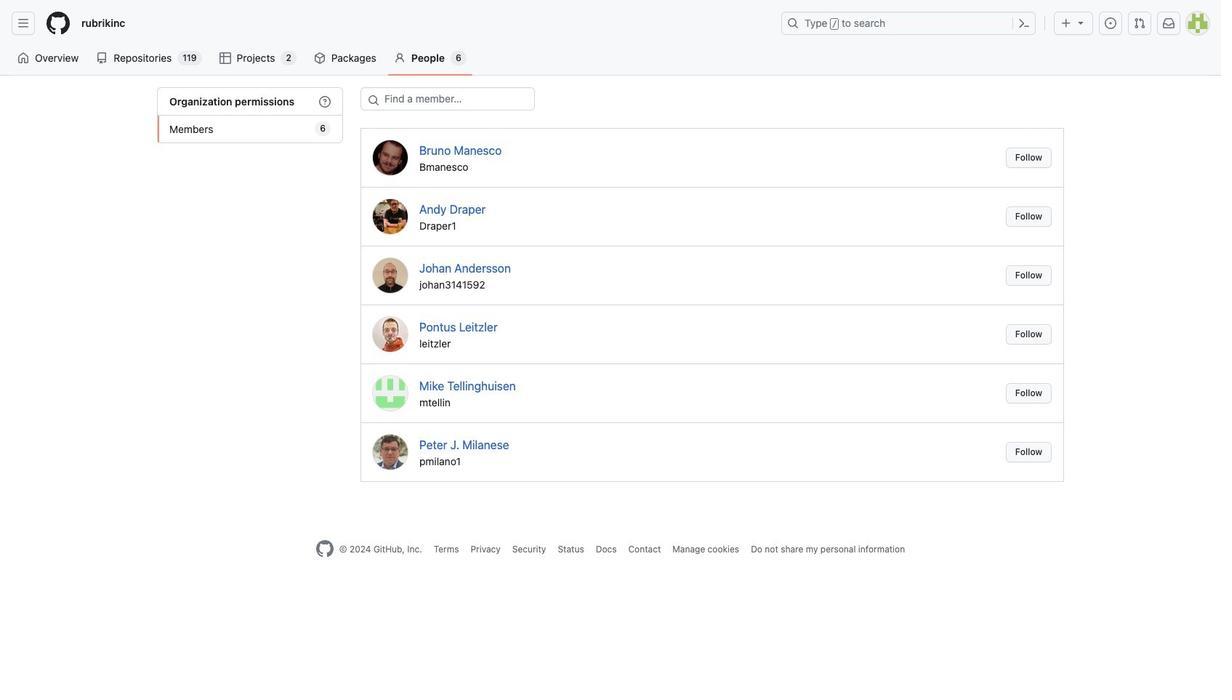 Task type: vqa. For each thing, say whether or not it's contained in the screenshot.
home image on the top of page
yes



Task type: describe. For each thing, give the bounding box(es) containing it.
Follow Bmanesco submit
[[1006, 148, 1052, 168]]

package image
[[314, 52, 326, 64]]

person image
[[394, 52, 406, 64]]

@johan3141592 image
[[373, 258, 408, 293]]

@mtellin image
[[373, 376, 408, 411]]

plus image
[[1061, 17, 1072, 29]]

Follow pmilano1 submit
[[1006, 442, 1052, 462]]

help for user roles image
[[319, 96, 331, 108]]

home image
[[17, 52, 29, 64]]

Follow Draper1 submit
[[1006, 206, 1052, 227]]

git pull request image
[[1134, 17, 1146, 29]]

1 horizontal spatial homepage image
[[316, 540, 334, 558]]

triangle down image
[[1075, 17, 1087, 28]]



Task type: locate. For each thing, give the bounding box(es) containing it.
0 vertical spatial homepage image
[[47, 12, 70, 35]]

issue opened image
[[1105, 17, 1117, 29]]

1 vertical spatial homepage image
[[316, 540, 334, 558]]

table image
[[219, 52, 231, 64]]

repo image
[[96, 52, 108, 64]]

search image
[[368, 95, 380, 106]]

@bmanesco image
[[373, 140, 408, 175]]

Find a member… text field
[[361, 87, 535, 111]]

homepage image
[[47, 12, 70, 35], [316, 540, 334, 558]]

0 horizontal spatial homepage image
[[47, 12, 70, 35]]

@leitzler image
[[373, 317, 408, 352]]

command palette image
[[1019, 17, 1030, 29]]

Follow leitzler submit
[[1006, 324, 1052, 345]]

@pmilano1 image
[[373, 435, 408, 470]]

Follow mtellin submit
[[1006, 383, 1052, 404]]

Follow johan3141592 submit
[[1006, 265, 1052, 286]]

notifications image
[[1163, 17, 1175, 29]]

@draper1 image
[[373, 199, 408, 234]]



